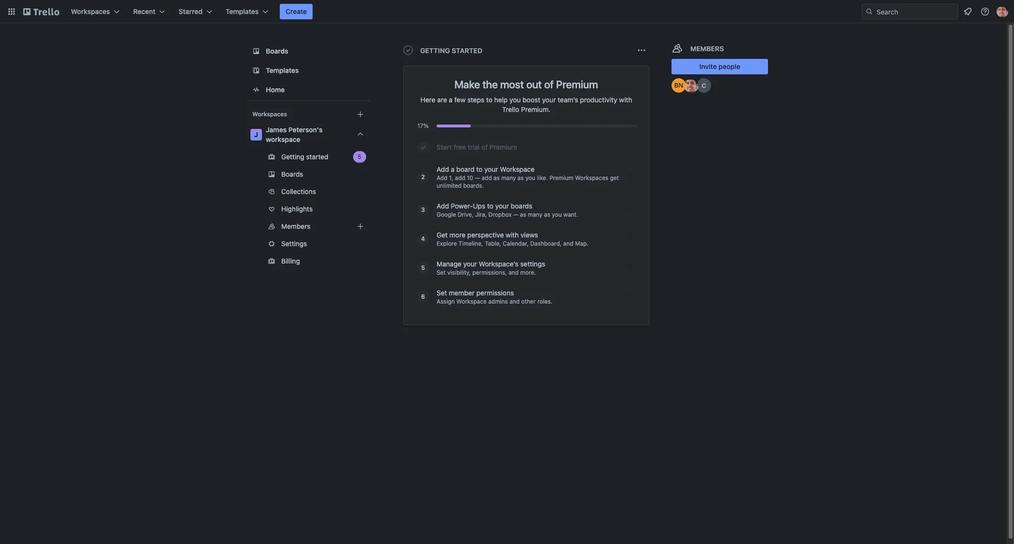 Task type: locate. For each thing, give the bounding box(es) containing it.
as left like.
[[518, 174, 524, 182]]

you left like.
[[526, 174, 536, 182]]

1 vertical spatial workspaces
[[252, 111, 287, 118]]

1 horizontal spatial add
[[482, 174, 492, 182]]

members
[[691, 44, 724, 53]]

0 horizontal spatial of
[[482, 143, 488, 151]]

2 vertical spatial you
[[552, 211, 562, 218]]

make
[[455, 78, 480, 91]]

— inside "add a board to your workspace add 1, add 10 — add as many as you like. premium workspaces get unlimited boards."
[[475, 174, 480, 182]]

c button
[[697, 78, 712, 93]]

0 vertical spatial boards
[[266, 47, 288, 55]]

1 set from the top
[[437, 269, 446, 276]]

0 horizontal spatial templates
[[226, 7, 259, 15]]

premium right like.
[[550, 174, 574, 182]]

1 vertical spatial you
[[526, 174, 536, 182]]

workspace up boards
[[500, 165, 535, 173]]

— down boards
[[514, 211, 519, 218]]

home
[[266, 85, 285, 94]]

a
[[449, 96, 453, 104], [451, 165, 455, 173]]

many up boards
[[502, 174, 516, 182]]

templates up board icon at the left of page
[[226, 7, 259, 15]]

add up google
[[437, 202, 449, 210]]

free
[[454, 143, 466, 151]]

set down manage
[[437, 269, 446, 276]]

you left want.
[[552, 211, 562, 218]]

1 vertical spatial with
[[506, 231, 519, 239]]

workspaces
[[71, 7, 110, 15], [252, 111, 287, 118], [575, 174, 609, 182]]

1 vertical spatial and
[[509, 269, 519, 276]]

template board image
[[251, 65, 262, 76]]

settings
[[521, 260, 546, 268]]

2 add from the left
[[482, 174, 492, 182]]

many inside add power-ups to your boards google drive, jira, dropbox — as many as you want.
[[528, 211, 543, 218]]

james peterson (jamespeterson93) image right open information menu image
[[997, 6, 1009, 17]]

0 vertical spatial add
[[437, 165, 449, 173]]

add right 1,
[[455, 174, 466, 182]]

premium
[[556, 78, 599, 91], [490, 143, 517, 151], [550, 174, 574, 182]]

1 horizontal spatial 5
[[422, 264, 425, 271]]

boards link up templates link
[[247, 42, 370, 60]]

forward image
[[368, 221, 380, 232]]

you inside add power-ups to your boards google drive, jira, dropbox — as many as you want.
[[552, 211, 562, 218]]

0 vertical spatial workspace
[[500, 165, 535, 173]]

0 vertical spatial —
[[475, 174, 480, 182]]

with up "calendar,"
[[506, 231, 519, 239]]

set member permissions assign workspace admins and other roles.
[[437, 289, 553, 305]]

billing
[[281, 257, 300, 265]]

and inside get more perspective with views explore timeline, table, calendar, dashboard, and map.
[[564, 240, 574, 247]]

0 horizontal spatial workspace
[[457, 298, 487, 305]]

starred
[[179, 7, 203, 15]]

1 vertical spatial to
[[477, 165, 483, 173]]

0 vertical spatial you
[[510, 96, 521, 104]]

a up 1,
[[451, 165, 455, 173]]

5 left forward image
[[358, 153, 362, 160]]

with right productivity
[[620, 96, 633, 104]]

to
[[487, 96, 493, 104], [477, 165, 483, 173], [487, 202, 494, 210]]

1 vertical spatial 5
[[422, 264, 425, 271]]

member
[[449, 289, 475, 297]]

0 vertical spatial set
[[437, 269, 446, 276]]

1 horizontal spatial workspace
[[500, 165, 535, 173]]

add left 1,
[[437, 174, 448, 182]]

set up assign
[[437, 289, 447, 297]]

few
[[455, 96, 466, 104]]

0 vertical spatial with
[[620, 96, 633, 104]]

productivity
[[580, 96, 618, 104]]

2 horizontal spatial you
[[552, 211, 562, 218]]

with
[[620, 96, 633, 104], [506, 231, 519, 239]]

board
[[457, 165, 475, 173]]

getting started
[[420, 46, 483, 55]]

6
[[421, 293, 425, 300]]

0 horizontal spatial add
[[455, 174, 466, 182]]

your
[[543, 96, 556, 104], [485, 165, 498, 173], [496, 202, 509, 210], [464, 260, 477, 268]]

j
[[254, 130, 258, 139]]

workspaces button
[[65, 4, 126, 19]]

add
[[437, 165, 449, 173], [437, 174, 448, 182], [437, 202, 449, 210]]

1 vertical spatial a
[[451, 165, 455, 173]]

your up dropbox
[[496, 202, 509, 210]]

— inside add power-ups to your boards google drive, jira, dropbox — as many as you want.
[[514, 211, 519, 218]]

1 vertical spatial many
[[528, 211, 543, 218]]

james peterson (jamespeterson93) image
[[997, 6, 1009, 17], [685, 78, 699, 93]]

— right 10
[[475, 174, 480, 182]]

manage your workspace's settings set visibility, permissions, and more.
[[437, 260, 546, 276]]

1 vertical spatial james peterson (jamespeterson93) image
[[685, 78, 699, 93]]

your up visibility,
[[464, 260, 477, 268]]

0 vertical spatial to
[[487, 96, 493, 104]]

1 vertical spatial boards link
[[247, 167, 370, 182]]

starred button
[[173, 4, 218, 19]]

make the most out of premium here are a few steps to help you boost your team's productivity with trello premium.
[[421, 78, 633, 113]]

2 boards link from the top
[[247, 167, 370, 182]]

1 vertical spatial add
[[437, 174, 448, 182]]

create button
[[280, 4, 313, 19]]

ben nelson (bennelson96) image
[[672, 78, 687, 93]]

add up 'unlimited'
[[437, 165, 449, 173]]

like.
[[537, 174, 548, 182]]

power-
[[451, 202, 473, 210]]

team's
[[558, 96, 579, 104]]

set
[[437, 269, 446, 276], [437, 289, 447, 297]]

your right board
[[485, 165, 498, 173]]

create
[[286, 7, 307, 15]]

james peterson (jamespeterson93) image left c
[[685, 78, 699, 93]]

2 horizontal spatial workspaces
[[575, 174, 609, 182]]

1 vertical spatial boards
[[281, 170, 303, 178]]

boards
[[511, 202, 533, 210]]

premium inside "add a board to your workspace add 1, add 10 — add as many as you like. premium workspaces get unlimited boards."
[[550, 174, 574, 182]]

collections
[[281, 187, 316, 196]]

a inside "add a board to your workspace add 1, add 10 — add as many as you like. premium workspaces get unlimited boards."
[[451, 165, 455, 173]]

templates up the home
[[266, 66, 299, 74]]

calendar,
[[503, 240, 529, 247]]

0 horizontal spatial many
[[502, 174, 516, 182]]

recent
[[133, 7, 156, 15]]

1 vertical spatial workspace
[[457, 298, 487, 305]]

you inside "add a board to your workspace add 1, add 10 — add as many as you like. premium workspaces get unlimited boards."
[[526, 174, 536, 182]]

and left more.
[[509, 269, 519, 276]]

to right board
[[477, 165, 483, 173]]

recent button
[[127, 4, 171, 19]]

many
[[502, 174, 516, 182], [528, 211, 543, 218]]

1 horizontal spatial templates
[[266, 66, 299, 74]]

views
[[521, 231, 538, 239]]

1 vertical spatial —
[[514, 211, 519, 218]]

3 add from the top
[[437, 202, 449, 210]]

0 horizontal spatial with
[[506, 231, 519, 239]]

get
[[437, 231, 448, 239]]

of right trial
[[482, 143, 488, 151]]

you up the trello
[[510, 96, 521, 104]]

and left map.
[[564, 240, 574, 247]]

1 horizontal spatial of
[[545, 78, 554, 91]]

1 add from the top
[[437, 165, 449, 173]]

5 left manage
[[422, 264, 425, 271]]

1 horizontal spatial james peterson (jamespeterson93) image
[[997, 6, 1009, 17]]

0 horizontal spatial —
[[475, 174, 480, 182]]

boards link up collections link
[[247, 167, 370, 182]]

1 horizontal spatial many
[[528, 211, 543, 218]]

workspace down "member"
[[457, 298, 487, 305]]

to inside add power-ups to your boards google drive, jira, dropbox — as many as you want.
[[487, 202, 494, 210]]

perspective
[[468, 231, 504, 239]]

— for workspace
[[475, 174, 480, 182]]

17 %
[[418, 122, 429, 129]]

get more perspective with views explore timeline, table, calendar, dashboard, and map.
[[437, 231, 589, 247]]

out
[[527, 78, 542, 91]]

2 vertical spatial premium
[[550, 174, 574, 182]]

highlights link
[[247, 201, 370, 217]]

a right are
[[449, 96, 453, 104]]

0 vertical spatial boards link
[[247, 42, 370, 60]]

0 horizontal spatial you
[[510, 96, 521, 104]]

1 horizontal spatial you
[[526, 174, 536, 182]]

boards for 1st boards link from the top of the page
[[266, 47, 288, 55]]

boards.
[[464, 182, 484, 189]]

premium inside make the most out of premium here are a few steps to help you boost your team's productivity with trello premium.
[[556, 78, 599, 91]]

2 vertical spatial workspaces
[[575, 174, 609, 182]]

home link
[[247, 81, 370, 98]]

start
[[437, 143, 452, 151]]

0 horizontal spatial 5
[[358, 153, 362, 160]]

2 vertical spatial to
[[487, 202, 494, 210]]

0 vertical spatial james peterson (jamespeterson93) image
[[997, 6, 1009, 17]]

1 horizontal spatial —
[[514, 211, 519, 218]]

templates button
[[220, 4, 274, 19]]

to inside make the most out of premium here are a few steps to help you boost your team's productivity with trello premium.
[[487, 96, 493, 104]]

1 vertical spatial premium
[[490, 143, 517, 151]]

billing link
[[247, 253, 370, 269]]

add up boards.
[[482, 174, 492, 182]]

set inside set member permissions assign workspace admins and other roles.
[[437, 289, 447, 297]]

—
[[475, 174, 480, 182], [514, 211, 519, 218]]

home image
[[251, 84, 262, 96]]

1,
[[449, 174, 454, 182]]

1 horizontal spatial with
[[620, 96, 633, 104]]

to right ups
[[487, 202, 494, 210]]

trial
[[468, 143, 480, 151]]

premium up team's
[[556, 78, 599, 91]]

2 vertical spatial and
[[510, 298, 520, 305]]

search image
[[866, 8, 874, 15]]

0 vertical spatial templates
[[226, 7, 259, 15]]

of
[[545, 78, 554, 91], [482, 143, 488, 151]]

your up premium.
[[543, 96, 556, 104]]

boards link
[[247, 42, 370, 60], [247, 167, 370, 182]]

getting
[[281, 153, 304, 161]]

1 vertical spatial of
[[482, 143, 488, 151]]

0 horizontal spatial workspaces
[[71, 7, 110, 15]]

of right out at right
[[545, 78, 554, 91]]

0 vertical spatial and
[[564, 240, 574, 247]]

add a board to your workspace add 1, add 10 — add as many as you like. premium workspaces get unlimited boards.
[[437, 165, 619, 189]]

many down boards
[[528, 211, 543, 218]]

0 vertical spatial workspaces
[[71, 7, 110, 15]]

to left help
[[487, 96, 493, 104]]

templates inside popup button
[[226, 7, 259, 15]]

collections link
[[247, 184, 370, 199]]

your inside make the most out of premium here are a few steps to help you boost your team's productivity with trello premium.
[[543, 96, 556, 104]]

james peterson (jamespeterson93) image inside primary 'element'
[[997, 6, 1009, 17]]

0 vertical spatial of
[[545, 78, 554, 91]]

2 set from the top
[[437, 289, 447, 297]]

premium right trial
[[490, 143, 517, 151]]

boards right board icon at the left of page
[[266, 47, 288, 55]]

0 vertical spatial a
[[449, 96, 453, 104]]

2 vertical spatial add
[[437, 202, 449, 210]]

as left want.
[[544, 211, 551, 218]]

1 vertical spatial set
[[437, 289, 447, 297]]

workspaces inside workspaces popup button
[[71, 7, 110, 15]]

more.
[[521, 269, 536, 276]]

set inside manage your workspace's settings set visibility, permissions, and more.
[[437, 269, 446, 276]]

and left other on the right of the page
[[510, 298, 520, 305]]

your inside "add a board to your workspace add 1, add 10 — add as many as you like. premium workspaces get unlimited boards."
[[485, 165, 498, 173]]

0 vertical spatial premium
[[556, 78, 599, 91]]

add
[[455, 174, 466, 182], [482, 174, 492, 182]]

boards
[[266, 47, 288, 55], [281, 170, 303, 178]]

0 vertical spatial many
[[502, 174, 516, 182]]

started
[[452, 46, 483, 55]]

add inside add power-ups to your boards google drive, jira, dropbox — as many as you want.
[[437, 202, 449, 210]]

boards down getting at the top left of page
[[281, 170, 303, 178]]

and
[[564, 240, 574, 247], [509, 269, 519, 276], [510, 298, 520, 305]]

drive,
[[458, 211, 474, 218]]

to inside "add a board to your workspace add 1, add 10 — add as many as you like. premium workspaces get unlimited boards."
[[477, 165, 483, 173]]

board image
[[251, 45, 262, 57]]

5
[[358, 153, 362, 160], [422, 264, 425, 271]]



Task type: describe. For each thing, give the bounding box(es) containing it.
1 boards link from the top
[[247, 42, 370, 60]]

— for boards
[[514, 211, 519, 218]]

premium.
[[521, 105, 551, 113]]

create a workspace image
[[355, 109, 366, 120]]

workspace's
[[479, 260, 519, 268]]

your inside add power-ups to your boards google drive, jira, dropbox — as many as you want.
[[496, 202, 509, 210]]

a inside make the most out of premium here are a few steps to help you boost your team's productivity with trello premium.
[[449, 96, 453, 104]]

invite people button
[[672, 59, 769, 74]]

unlimited
[[437, 182, 462, 189]]

with inside get more perspective with views explore timeline, table, calendar, dashboard, and map.
[[506, 231, 519, 239]]

google
[[437, 211, 456, 218]]

%
[[424, 122, 429, 129]]

assign
[[437, 298, 455, 305]]

people
[[719, 62, 741, 70]]

switch to… image
[[7, 7, 16, 16]]

want.
[[564, 211, 579, 218]]

17
[[418, 122, 424, 129]]

and inside manage your workspace's settings set visibility, permissions, and more.
[[509, 269, 519, 276]]

0 notifications image
[[963, 6, 974, 17]]

get
[[610, 174, 619, 182]]

most
[[501, 78, 524, 91]]

templates link
[[247, 62, 370, 79]]

2 add from the top
[[437, 174, 448, 182]]

back to home image
[[23, 4, 59, 19]]

as right 10
[[494, 174, 500, 182]]

timeline,
[[459, 240, 484, 247]]

ups
[[473, 202, 486, 210]]

0 horizontal spatial james peterson (jamespeterson93) image
[[685, 78, 699, 93]]

primary element
[[0, 0, 1015, 23]]

dashboard,
[[531, 240, 562, 247]]

as down boards
[[520, 211, 527, 218]]

add for add power-ups to your boards
[[437, 202, 449, 210]]

c
[[702, 82, 707, 89]]

help
[[495, 96, 508, 104]]

members
[[281, 222, 311, 230]]

workspaces inside "add a board to your workspace add 1, add 10 — add as many as you like. premium workspaces get unlimited boards."
[[575, 174, 609, 182]]

workspace inside "add a board to your workspace add 1, add 10 — add as many as you like. premium workspaces get unlimited boards."
[[500, 165, 535, 173]]

settings link
[[247, 236, 370, 252]]

with inside make the most out of premium here are a few steps to help you boost your team's productivity with trello premium.
[[620, 96, 633, 104]]

started
[[306, 153, 329, 161]]

add for add a board to your workspace
[[437, 165, 449, 173]]

to for ups
[[487, 202, 494, 210]]

james peterson's workspace
[[266, 126, 323, 143]]

james
[[266, 126, 287, 134]]

other
[[522, 298, 536, 305]]

table,
[[485, 240, 502, 247]]

dropbox
[[489, 211, 512, 218]]

the
[[483, 78, 498, 91]]

forward image
[[368, 151, 380, 163]]

1 horizontal spatial workspaces
[[252, 111, 287, 118]]

open information menu image
[[981, 7, 991, 16]]

explore
[[437, 240, 457, 247]]

invite people
[[700, 62, 741, 70]]

add power-ups to your boards google drive, jira, dropbox — as many as you want.
[[437, 202, 579, 218]]

invite
[[700, 62, 717, 70]]

steps
[[468, 96, 485, 104]]

10
[[467, 174, 474, 182]]

workspace inside set member permissions assign workspace admins and other roles.
[[457, 298, 487, 305]]

boards for first boards link from the bottom of the page
[[281, 170, 303, 178]]

boost
[[523, 96, 541, 104]]

are
[[438, 96, 447, 104]]

roles.
[[538, 298, 553, 305]]

here
[[421, 96, 436, 104]]

getting started
[[281, 153, 329, 161]]

1 vertical spatial templates
[[266, 66, 299, 74]]

admins
[[489, 298, 508, 305]]

Search field
[[874, 4, 958, 19]]

you inside make the most out of premium here are a few steps to help you boost your team's productivity with trello premium.
[[510, 96, 521, 104]]

members link
[[247, 219, 380, 234]]

start free trial of premium
[[437, 143, 517, 151]]

settings
[[281, 239, 307, 248]]

map.
[[575, 240, 589, 247]]

jira,
[[476, 211, 487, 218]]

peterson's
[[289, 126, 323, 134]]

trello
[[503, 105, 520, 113]]

0 vertical spatial 5
[[358, 153, 362, 160]]

visibility,
[[448, 269, 471, 276]]

4
[[421, 235, 425, 242]]

1 add from the left
[[455, 174, 466, 182]]

many inside "add a board to your workspace add 1, add 10 — add as many as you like. premium workspaces get unlimited boards."
[[502, 174, 516, 182]]

workspace
[[266, 135, 301, 143]]

and inside set member permissions assign workspace admins and other roles.
[[510, 298, 520, 305]]

3
[[422, 206, 425, 213]]

of inside make the most out of premium here are a few steps to help you boost your team's productivity with trello premium.
[[545, 78, 554, 91]]

your inside manage your workspace's settings set visibility, permissions, and more.
[[464, 260, 477, 268]]

manage
[[437, 260, 462, 268]]

permissions
[[477, 289, 514, 297]]

more
[[450, 231, 466, 239]]

to for board
[[477, 165, 483, 173]]

2
[[422, 173, 425, 181]]

christinaovera9 (christinaovera9) image
[[697, 78, 712, 93]]

highlights
[[281, 205, 313, 213]]

permissions,
[[473, 269, 507, 276]]

add image
[[355, 221, 366, 232]]



Task type: vqa. For each thing, say whether or not it's contained in the screenshot.
to within the Add a board to your Workspace Add 1, add 10 — add as many as you like. Premium Workspaces get unlimited boards.
yes



